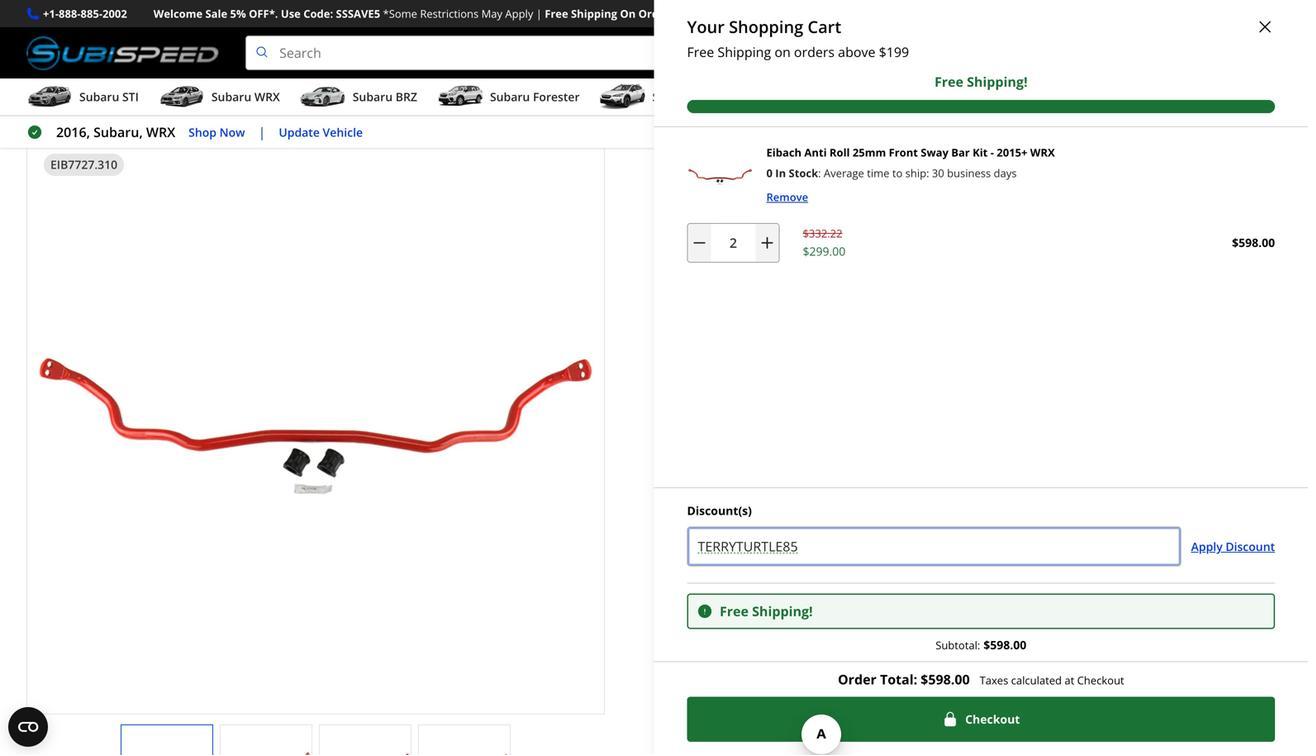 Task type: locate. For each thing, give the bounding box(es) containing it.
:
[[818, 166, 821, 181]]

free up eibach anti roll 25mm front sway bar kit - 2015+ wrx link
[[935, 73, 963, 90]]

$33.22
[[798, 218, 834, 234]]

a inside this part is new and carries a full manufacturer warranty. see manufacturer's website for additional details.
[[1002, 629, 1009, 646]]

anti for eibach anti roll 25mm front sway bar kit - 2015+ wrx
[[711, 139, 744, 161]]

this
[[681, 525, 707, 543], [830, 629, 855, 646]]

(10%)
[[889, 218, 920, 234]]

25mm for eibach anti roll 25mm front sway bar kit - 2015+ wrx 0 in stock : average time to ship: 30 business days
[[853, 145, 886, 160]]

0 horizontal spatial this
[[681, 525, 707, 543]]

checkout inside button
[[965, 711, 1020, 727]]

$332.22 for $598.00
[[803, 226, 842, 241]]

$332.22 save $33.22 on msrp (10%)
[[769, 202, 920, 234]]

this up additional
[[830, 629, 855, 646]]

shipping inside your shopping cart dialog
[[718, 43, 771, 61]]

your shopping cart dialog
[[654, 0, 1308, 755]]

shipping down the your shopping cart
[[718, 43, 771, 61]]

and
[[930, 629, 953, 646]]

a right carries
[[1002, 629, 1009, 646]]

on left msrp
[[837, 218, 852, 234]]

2 2015+ from the top
[[997, 145, 1028, 160]]

0 horizontal spatial $299.00
[[654, 200, 753, 236]]

free down your at the top right
[[687, 43, 714, 61]]

- for eibach anti roll 25mm front sway bar kit - 2015+ wrx 0 in stock : average time to ship: 30 business days
[[991, 145, 994, 160]]

0 horizontal spatial roll
[[748, 139, 778, 161]]

1 horizontal spatial /
[[142, 108, 147, 126]]

full left or
[[696, 244, 715, 262]]

in left 4
[[735, 244, 747, 262]]

eibach inside eibach anti roll 25mm front sway bar kit - 2015+ wrx 0 in stock : average time to ship: 30 business days
[[766, 145, 802, 160]]

1 horizontal spatial shipping
[[718, 43, 771, 61]]

2 horizontal spatial /
[[272, 108, 277, 126]]

a
[[756, 170, 762, 185], [1002, 629, 1009, 646]]

eibach anti roll 25mm front sway bar kit - 2015+ wrx
[[654, 139, 1085, 161]]

*some
[[383, 6, 417, 21]]

eibach anti roll 25mm front sway bar kit - 2015+ wrx link
[[766, 145, 1055, 160]]

1 horizontal spatial $598.00
[[984, 637, 1027, 653]]

1 horizontal spatial in
[[735, 244, 747, 262]]

0 horizontal spatial on
[[775, 43, 791, 61]]

shipping left on in the top left of the page
[[571, 6, 617, 21]]

apply discount button
[[1191, 527, 1275, 566]]

1 / from the left
[[53, 108, 58, 126]]

checkout right at
[[1077, 673, 1124, 688]]

1 horizontal spatial on
[[837, 218, 852, 234]]

on inside the $332.22 save $33.22 on msrp (10%)
[[837, 218, 852, 234]]

front
[[837, 139, 880, 161], [889, 145, 918, 160]]

$299.00 down $33.22
[[803, 244, 846, 259]]

0 horizontal spatial empty star image
[[683, 170, 698, 185]]

kit for eibach anti roll 25mm front sway bar kit - 2015+ wrx
[[961, 139, 983, 161]]

2 / from the left
[[142, 108, 147, 126]]

wrx for eibach anti roll 25mm front sway bar kit - 2015+ wrx
[[1049, 139, 1085, 161]]

empty star image
[[698, 170, 712, 185]]

is
[[887, 629, 897, 646]]

kit for eibach anti roll 25mm front sway bar kit - 2015+ wrx 0 in stock : average time to ship: 30 business days
[[973, 145, 988, 160]]

anti up write
[[711, 139, 744, 161]]

kit
[[961, 139, 983, 161], [973, 145, 988, 160]]

0 vertical spatial a
[[756, 170, 762, 185]]

1 suspension from the left
[[71, 110, 129, 125]]

0 horizontal spatial suspension
[[71, 110, 129, 125]]

0 horizontal spatial anti
[[711, 139, 744, 161]]

of
[[804, 485, 814, 500]]

3 / from the left
[[272, 108, 277, 126]]

wrx
[[1049, 139, 1085, 161], [1030, 145, 1055, 160], [859, 525, 888, 543]]

manufacturer's
[[654, 650, 749, 668]]

1 vertical spatial apply
[[1191, 539, 1223, 554]]

1 horizontal spatial checkout
[[1077, 673, 1124, 688]]

this fits your: 2016, subaru, wrx
[[681, 525, 888, 543]]

- up the business on the top right of the page
[[987, 139, 993, 161]]

front inside eibach anti roll 25mm front sway bar kit - 2015+ wrx 0 in stock : average time to ship: 30 business days
[[889, 145, 918, 160]]

1 horizontal spatial roll
[[830, 145, 850, 160]]

/ left suspension linkage
[[142, 108, 147, 126]]

apply
[[505, 6, 533, 21], [1191, 539, 1223, 554]]

return policy
[[1204, 6, 1269, 21]]

0 horizontal spatial eibach
[[654, 139, 707, 161]]

in left or
[[681, 244, 692, 262]]

free up manufacturer's warranty: at the bottom
[[720, 602, 749, 620]]

/ up eib7727.310
[[53, 108, 58, 126]]

-
[[987, 139, 993, 161], [991, 145, 994, 160]]

0 vertical spatial shipping
[[571, 6, 617, 21]]

roll up average
[[830, 145, 850, 160]]

full right carries
[[1012, 629, 1032, 646]]

1 horizontal spatial a
[[1002, 629, 1009, 646]]

1 horizontal spatial shipping!
[[967, 73, 1028, 90]]

2016,
[[769, 525, 802, 543]]

bar for eibach anti roll 25mm front sway bar kit - 2015+ wrx
[[930, 139, 957, 161]]

front for eibach anti roll 25mm front sway bar kit - 2015+ wrx
[[837, 139, 880, 161]]

authorized dealer of eibach
[[711, 485, 853, 500]]

1 horizontal spatial front
[[889, 145, 918, 160]]

anti inside eibach anti roll 25mm front sway bar kit - 2015+ wrx 0 in stock : average time to ship: 30 business days
[[804, 145, 827, 160]]

0 vertical spatial on
[[775, 43, 791, 61]]

anti up the :
[[804, 145, 827, 160]]

this part is new and carries a full manufacturer warranty. see manufacturer's website for additional details.
[[654, 629, 1208, 668]]

- for eibach anti roll 25mm front sway bar kit - 2015+ wrx
[[987, 139, 993, 161]]

apply left discount
[[1191, 539, 1223, 554]]

4
[[750, 244, 758, 262]]

Discount Code field
[[687, 527, 1181, 566]]

free
[[545, 6, 568, 21], [687, 43, 714, 61], [935, 73, 963, 90], [720, 602, 749, 620]]

free right |
[[545, 6, 568, 21]]

dealer
[[768, 485, 801, 500]]

return
[[1204, 6, 1238, 21]]

front up average
[[837, 139, 880, 161]]

1 horizontal spatial free shipping!
[[935, 73, 1028, 90]]

1 horizontal spatial anti
[[804, 145, 827, 160]]

$332.22 inside $332.22 $299.00
[[803, 226, 842, 241]]

1 vertical spatial shipping
[[718, 43, 771, 61]]

this inside this part is new and carries a full manufacturer warranty. see manufacturer's website for additional details.
[[830, 629, 855, 646]]

0
[[766, 166, 773, 181]]

/
[[53, 108, 58, 126], [142, 108, 147, 126], [272, 108, 277, 126]]

this left the fits
[[681, 525, 707, 543]]

eibach up empty star image
[[654, 139, 707, 161]]

eibach
[[654, 139, 707, 161], [766, 145, 802, 160], [818, 485, 853, 500]]

apply inside button
[[1191, 539, 1223, 554]]

suspension linkage link
[[160, 110, 272, 125], [160, 110, 259, 125]]

1 horizontal spatial eibach
[[766, 145, 802, 160]]

25mm inside eibach anti roll 25mm front sway bar kit - 2015+ wrx 0 in stock : average time to ship: 30 business days
[[853, 145, 886, 160]]

time
[[867, 166, 890, 181]]

1 vertical spatial $299.00
[[803, 244, 846, 259]]

0 horizontal spatial apply
[[505, 6, 533, 21]]

off*.
[[249, 6, 278, 21]]

885-
[[81, 6, 102, 21]]

2 horizontal spatial eibach
[[818, 485, 853, 500]]

on
[[775, 43, 791, 61], [837, 218, 852, 234]]

sway for eibach anti roll 25mm front sway bar kit - 2015+ wrx
[[884, 139, 925, 161]]

interest-
[[761, 244, 816, 262]]

bar up 30
[[930, 139, 957, 161]]

$299.00 down empty star image
[[654, 200, 753, 236]]

2002
[[102, 6, 127, 21]]

1 2015+ from the top
[[997, 139, 1044, 161]]

1 vertical spatial $598.00
[[984, 637, 1027, 653]]

1 horizontal spatial empty star image
[[712, 170, 727, 185]]

2 in from the left
[[735, 244, 747, 262]]

wrx inside eibach anti roll 25mm front sway bar kit - 2015+ wrx 0 in stock : average time to ship: 30 business days
[[1030, 145, 1055, 160]]

0 horizontal spatial in
[[681, 244, 692, 262]]

- inside eibach anti roll 25mm front sway bar kit - 2015+ wrx 0 in stock : average time to ship: 30 business days
[[991, 145, 994, 160]]

write
[[727, 170, 754, 185]]

0 horizontal spatial 25mm
[[782, 139, 833, 161]]

30
[[932, 166, 944, 181]]

1 vertical spatial full
[[1012, 629, 1032, 646]]

1 horizontal spatial apply
[[1191, 539, 1223, 554]]

discount(s)
[[687, 503, 752, 518]]

suspension up eib7727.310
[[71, 110, 129, 125]]

sway up to
[[884, 139, 925, 161]]

$332.22 inside the $332.22 save $33.22 on msrp (10%)
[[769, 202, 812, 217]]

on down shopping
[[775, 43, 791, 61]]

+1-888-885-2002 link
[[43, 5, 127, 22]]

/ for suspension linkage
[[142, 108, 147, 126]]

0 horizontal spatial free shipping!
[[720, 602, 813, 620]]

roll up the 0 in the right of the page
[[748, 139, 778, 161]]

0 vertical spatial shipping!
[[967, 73, 1028, 90]]

2015+
[[997, 139, 1044, 161], [997, 145, 1028, 160]]

on inside your shopping cart dialog
[[775, 43, 791, 61]]

open widget image
[[8, 707, 48, 747]]

2 empty star image from the left
[[712, 170, 727, 185]]

$332.22 up the free
[[803, 226, 842, 241]]

$332.22 up 'save'
[[769, 202, 812, 217]]

increment image
[[759, 235, 776, 251]]

eibach right of
[[818, 485, 853, 500]]

roll
[[748, 139, 778, 161], [830, 145, 850, 160]]

discount
[[1226, 539, 1275, 554]]

0 horizontal spatial full
[[696, 244, 715, 262]]

1 vertical spatial on
[[837, 218, 852, 234]]

bars
[[318, 110, 341, 125]]

front up to
[[889, 145, 918, 160]]

roll for eibach anti roll 25mm front sway bar kit - 2015+ wrx 0 in stock : average time to ship: 30 business days
[[830, 145, 850, 160]]

fits
[[710, 525, 730, 543]]

0 horizontal spatial shipping
[[571, 6, 617, 21]]

return policy link
[[1204, 5, 1269, 22]]

0 vertical spatial $332.22
[[769, 202, 812, 217]]

0 vertical spatial this
[[681, 525, 707, 543]]

0 horizontal spatial /
[[53, 108, 58, 126]]

checkout down taxes
[[965, 711, 1020, 727]]

2015+ for eibach anti roll 25mm front sway bar kit - 2015+ wrx 0 in stock : average time to ship: 30 business days
[[997, 145, 1028, 160]]

0 horizontal spatial front
[[837, 139, 880, 161]]

write a review link
[[727, 170, 798, 185]]

2 suspension from the left
[[160, 110, 218, 125]]

0 vertical spatial $598.00
[[1232, 235, 1275, 250]]

1 horizontal spatial suspension
[[160, 110, 218, 125]]

1 vertical spatial shipping!
[[752, 602, 813, 620]]

25mm up 'stock' on the top of the page
[[782, 139, 833, 161]]

ship:
[[905, 166, 929, 181]]

remove button
[[766, 188, 808, 206]]

your shopping cart
[[687, 15, 841, 38]]

bar inside eibach anti roll 25mm front sway bar kit - 2015+ wrx 0 in stock : average time to ship: 30 business days
[[951, 145, 970, 160]]

1 horizontal spatial 25mm
[[853, 145, 886, 160]]

calculated
[[1011, 673, 1062, 688]]

restrictions
[[420, 6, 479, 21]]

2 horizontal spatial $598.00
[[1232, 235, 1275, 250]]

suspension left linkage
[[160, 110, 218, 125]]

/ for sway bars
[[272, 108, 277, 126]]

2015+ inside eibach anti roll 25mm front sway bar kit - 2015+ wrx 0 in stock : average time to ship: 30 business days
[[997, 145, 1028, 160]]

shopping
[[729, 15, 803, 38]]

free shipping on orders above $ 199
[[687, 43, 909, 61]]

bar up the business on the top right of the page
[[951, 145, 970, 160]]

0 vertical spatial checkout
[[1077, 673, 1124, 688]]

1 vertical spatial free shipping!
[[720, 602, 813, 620]]

taxes
[[980, 673, 1008, 688]]

2 vertical spatial $598.00
[[921, 670, 970, 688]]

0 horizontal spatial $598.00
[[921, 670, 970, 688]]

apply left |
[[505, 6, 533, 21]]

front for eibach anti roll 25mm front sway bar kit - 2015+ wrx 0 in stock : average time to ship: 30 business days
[[889, 145, 918, 160]]

0 horizontal spatial checkout
[[965, 711, 1020, 727]]

/ right linkage
[[272, 108, 277, 126]]

$299.00 inside your shopping cart dialog
[[803, 244, 846, 259]]

1 vertical spatial checkout
[[965, 711, 1020, 727]]

kit inside eibach anti roll 25mm front sway bar kit - 2015+ wrx 0 in stock : average time to ship: 30 business days
[[973, 145, 988, 160]]

anti for eibach anti roll 25mm front sway bar kit - 2015+ wrx 0 in stock : average time to ship: 30 business days
[[804, 145, 827, 160]]

shipping
[[571, 6, 617, 21], [718, 43, 771, 61]]

1 vertical spatial this
[[830, 629, 855, 646]]

+1-
[[43, 6, 59, 21]]

eibach for eibach anti roll 25mm front sway bar kit - 2015+ wrx 0 in stock : average time to ship: 30 business days
[[766, 145, 802, 160]]

eibach inside authorized dealer of eibach
[[818, 485, 853, 500]]

1 in from the left
[[681, 244, 692, 262]]

1 vertical spatial $332.22
[[803, 226, 842, 241]]

- up days
[[991, 145, 994, 160]]

sway for eibach anti roll 25mm front sway bar kit - 2015+ wrx 0 in stock : average time to ship: 30 business days
[[921, 145, 949, 160]]

1 vertical spatial a
[[1002, 629, 1009, 646]]

sway inside eibach anti roll 25mm front sway bar kit - 2015+ wrx 0 in stock : average time to ship: 30 business days
[[921, 145, 949, 160]]

bar
[[930, 139, 957, 161], [951, 145, 970, 160]]

sway up 30
[[921, 145, 949, 160]]

1 horizontal spatial full
[[1012, 629, 1032, 646]]

a left the 0 in the right of the page
[[756, 170, 762, 185]]

empty star image
[[683, 170, 698, 185], [712, 170, 727, 185]]

anti
[[711, 139, 744, 161], [804, 145, 827, 160]]

roll inside eibach anti roll 25mm front sway bar kit - 2015+ wrx 0 in stock : average time to ship: 30 business days
[[830, 145, 850, 160]]

1 horizontal spatial $299.00
[[803, 244, 846, 259]]

eibach up in
[[766, 145, 802, 160]]

25mm up "time"
[[853, 145, 886, 160]]

on
[[620, 6, 636, 21]]

over
[[678, 6, 704, 21]]

1 horizontal spatial this
[[830, 629, 855, 646]]

0 vertical spatial free shipping!
[[935, 73, 1028, 90]]

full
[[696, 244, 715, 262], [1012, 629, 1032, 646]]

0 vertical spatial apply
[[505, 6, 533, 21]]

None number field
[[687, 223, 780, 263]]



Task type: describe. For each thing, give the bounding box(es) containing it.
eibach for eibach anti roll 25mm front sway bar kit - 2015+ wrx
[[654, 139, 707, 161]]

subaru,
[[806, 525, 855, 543]]

0 vertical spatial full
[[696, 244, 715, 262]]

$
[[879, 43, 886, 61]]

$332.22 $299.00
[[803, 226, 846, 259]]

full inside this part is new and carries a full manufacturer warranty. see manufacturer's website for additional details.
[[1012, 629, 1032, 646]]

this for part
[[830, 629, 855, 646]]

0 horizontal spatial a
[[756, 170, 762, 185]]

business
[[947, 166, 991, 181]]

sssave5
[[336, 6, 380, 21]]

msrp
[[855, 218, 886, 234]]

write a review
[[727, 170, 798, 185]]

manufacturer
[[1035, 629, 1120, 646]]

in full or in 4 interest-free installments
[[681, 244, 924, 262]]

sway left 'bars'
[[290, 110, 316, 125]]

suspension linkage
[[160, 110, 259, 125]]

0 horizontal spatial shipping!
[[752, 602, 813, 620]]

/ for suspension
[[53, 108, 58, 126]]

checkout link
[[687, 697, 1275, 742]]

taxes calculated at checkout
[[980, 673, 1124, 688]]

manufacturer's
[[654, 629, 757, 646]]

review
[[765, 170, 798, 185]]

sway bars
[[290, 110, 341, 125]]

checkout button
[[687, 697, 1275, 742]]

decrement image
[[691, 235, 708, 251]]

total:
[[880, 670, 917, 688]]

warranty:
[[760, 629, 826, 646]]

$199
[[707, 6, 731, 21]]

$332.22 for in full or
[[769, 202, 812, 217]]

wrx for eibach anti roll 25mm front sway bar kit - 2015+ wrx 0 in stock : average time to ship: 30 business days
[[1030, 145, 1055, 160]]

orders
[[794, 43, 835, 61]]

manufacturer's warranty:
[[654, 629, 826, 646]]

use
[[281, 6, 301, 21]]

888-
[[59, 6, 81, 21]]

none number field inside your shopping cart dialog
[[687, 223, 780, 263]]

part
[[858, 629, 884, 646]]

0 vertical spatial $299.00
[[654, 200, 753, 236]]

your
[[687, 15, 725, 38]]

days
[[994, 166, 1017, 181]]

policy
[[1240, 6, 1269, 21]]

your:
[[734, 525, 765, 543]]

average
[[824, 166, 864, 181]]

suspension for suspension
[[71, 110, 129, 125]]

eib7727.310 eibach anti roll 25mm front sway bar kit - 2015+ wrx, image
[[687, 144, 753, 210]]

subtotal: $598.00
[[936, 637, 1027, 653]]

subtotal:
[[936, 638, 980, 653]]

25mm for eibach anti roll 25mm front sway bar kit - 2015+ wrx
[[782, 139, 833, 161]]

search input field
[[246, 36, 1167, 70]]

above
[[838, 43, 875, 61]]

stock
[[789, 166, 818, 181]]

free
[[816, 244, 841, 262]]

website
[[752, 650, 800, 668]]

+1-888-885-2002
[[43, 6, 127, 21]]

order
[[838, 670, 877, 688]]

this for fits
[[681, 525, 707, 543]]

for
[[803, 650, 821, 668]]

carries
[[957, 629, 998, 646]]

at
[[1065, 673, 1074, 688]]

installments
[[845, 244, 924, 262]]

5%
[[230, 6, 246, 21]]

2015+ for eibach anti roll 25mm front sway bar kit - 2015+ wrx
[[997, 139, 1044, 161]]

code:
[[303, 6, 333, 21]]

save
[[769, 218, 795, 234]]

linkage
[[220, 110, 259, 125]]

1 empty star image from the left
[[683, 170, 698, 185]]

sale
[[205, 6, 227, 21]]

eibach link
[[818, 483, 853, 501]]

details.
[[889, 650, 933, 668]]

welcome sale 5% off*. use code: sssave5 *some restrictions may apply | free shipping on orders over $199
[[153, 6, 731, 21]]

199
[[886, 43, 909, 61]]

may
[[481, 6, 502, 21]]

or
[[718, 244, 732, 262]]

cart
[[808, 15, 841, 38]]

additional
[[824, 650, 886, 668]]

authorized
[[711, 485, 766, 500]]

suspension for suspension linkage
[[160, 110, 218, 125]]

bar for eibach anti roll 25mm front sway bar kit - 2015+ wrx 0 in stock : average time to ship: 30 business days
[[951, 145, 970, 160]]

eib7727.310
[[50, 157, 117, 172]]

roll for eibach anti roll 25mm front sway bar kit - 2015+ wrx
[[748, 139, 778, 161]]

order total: $598.00
[[838, 670, 970, 688]]

new
[[900, 629, 926, 646]]

remove
[[766, 189, 808, 204]]

see
[[1186, 629, 1208, 646]]

eibach anti roll 25mm front sway bar kit - 2015+ wrx 0 in stock : average time to ship: 30 business days
[[766, 145, 1055, 181]]

orders
[[638, 6, 675, 21]]

to
[[892, 166, 903, 181]]

apply discount
[[1191, 539, 1275, 554]]

|
[[536, 6, 542, 21]]

welcome
[[153, 6, 203, 21]]



Task type: vqa. For each thing, say whether or not it's contained in the screenshot.
do to the top
no



